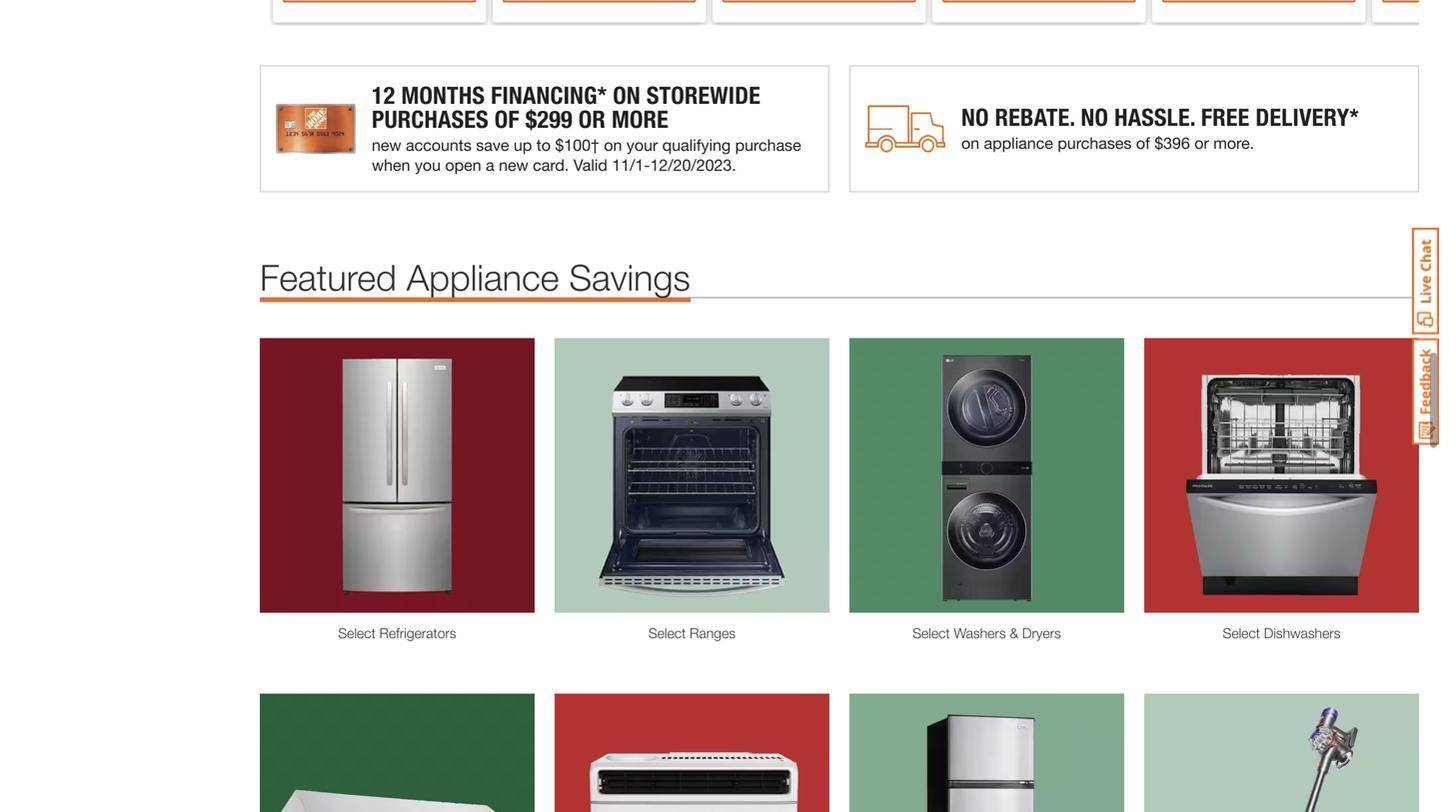 Task type: vqa. For each thing, say whether or not it's contained in the screenshot.
PRO 'button' to the top
no



Task type: locate. For each thing, give the bounding box(es) containing it.
2 select from the left
[[649, 625, 686, 642]]

refrigerators
[[380, 625, 457, 642]]

select
[[338, 625, 376, 642], [649, 625, 686, 642], [913, 625, 951, 642], [1223, 625, 1261, 642]]

select inside 'link'
[[913, 625, 951, 642]]

select left washers
[[913, 625, 951, 642]]

select washers & dryers image
[[850, 338, 1125, 613]]

select dishwashers
[[1223, 625, 1341, 642]]

select left ranges
[[649, 625, 686, 642]]

&
[[1010, 625, 1019, 642]]

live chat image
[[1413, 228, 1440, 335]]

select left refrigerators
[[338, 625, 376, 642]]

free delivery* on appliance purchases of $396 or more. image
[[850, 65, 1420, 192]]

select dishwashers link
[[1145, 623, 1420, 644]]

1 select from the left
[[338, 625, 376, 642]]

4 select from the left
[[1223, 625, 1261, 642]]

select for select washers & dryers
[[913, 625, 951, 642]]

select left dishwashers
[[1223, 625, 1261, 642]]

select air quality image
[[555, 694, 830, 813]]

select washers & dryers link
[[850, 623, 1125, 644]]

featured appliance savings
[[260, 256, 691, 298]]

appliance
[[407, 256, 559, 298]]

3 select from the left
[[913, 625, 951, 642]]

select ranges
[[649, 625, 736, 642]]

select refrigerators image
[[260, 338, 535, 613]]

washers
[[954, 625, 1007, 642]]

savings
[[569, 256, 691, 298]]

select ranges image
[[555, 338, 830, 613]]



Task type: describe. For each thing, give the bounding box(es) containing it.
select refrigerators link
[[260, 623, 535, 644]]

select for select refrigerators
[[338, 625, 376, 642]]

select washers & dryers
[[913, 625, 1062, 642]]

select for select dishwashers
[[1223, 625, 1261, 642]]

feedback link image
[[1413, 338, 1440, 446]]

select for select ranges
[[649, 625, 686, 642]]

featured
[[260, 256, 397, 298]]

dishwashers
[[1265, 625, 1341, 642]]

select ranges link
[[555, 623, 830, 644]]

select refrigerators
[[338, 625, 457, 642]]

dryers
[[1023, 625, 1062, 642]]

select floor care image
[[1145, 694, 1420, 813]]

12 months financing* on appliance purchases of $299 or more image
[[260, 65, 830, 192]]

ranges
[[690, 625, 736, 642]]

select mini fridges image
[[850, 694, 1125, 813]]

select dishwashers image
[[1145, 338, 1420, 613]]

select rangehood image
[[260, 694, 535, 813]]



